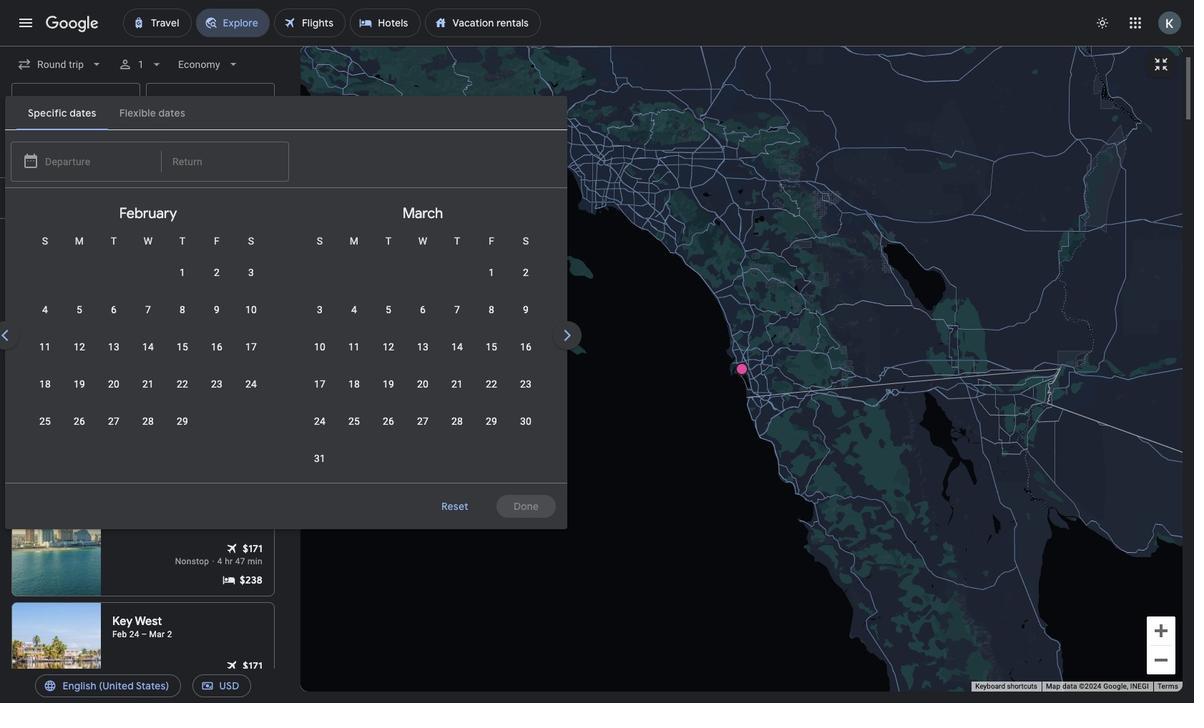 Task type: vqa. For each thing, say whether or not it's contained in the screenshot.
Fri, Mar 22 element 22
yes



Task type: describe. For each thing, give the bounding box(es) containing it.
mon, feb 26 element
[[74, 414, 85, 429]]

1 s from the left
[[42, 235, 48, 247]]

sun, mar 31 element
[[314, 452, 326, 466]]

5 for tue, mar 5 element
[[386, 304, 391, 316]]

2 5 button from the left
[[371, 293, 406, 327]]

sat, mar 23 element
[[520, 377, 532, 391]]

17 button inside march row group
[[303, 367, 337, 401]]

mon, mar 18 element
[[348, 377, 360, 391]]

february row group
[[11, 194, 286, 477]]

next
[[128, 146, 148, 157]]

171 US dollars text field
[[243, 659, 263, 673]]

thu, mar 14 element
[[452, 340, 463, 354]]

576 US dollars text field
[[240, 691, 263, 703]]

key
[[112, 615, 133, 629]]

thu, mar 28 element
[[452, 414, 463, 429]]

2 for february
[[214, 267, 220, 278]]

25 for sun, feb 25 element on the bottom of page
[[39, 416, 51, 427]]

31 button
[[303, 442, 337, 476]]

15 for fri, mar 15 element in the left of the page
[[486, 341, 497, 353]]

1 vertical spatial 10 button
[[303, 330, 337, 364]]

2 s from the left
[[248, 235, 254, 247]]

min for $171 text field
[[248, 557, 263, 567]]

fri, feb 23 element
[[211, 377, 223, 391]]

6 for second the 6 button from the right
[[111, 304, 117, 316]]

row containing 3
[[303, 291, 543, 328]]

1 button for february
[[165, 255, 200, 290]]

mon, feb 19 element
[[74, 377, 85, 391]]

$164
[[240, 308, 263, 321]]

week
[[56, 146, 80, 157]]

fri, feb 9 element
[[214, 303, 220, 317]]

about these results
[[179, 231, 257, 241]]

grid inside filters form
[[11, 194, 835, 492]]

1 8 button from the left
[[165, 293, 200, 327]]

9 for 'sat, mar 9' element
[[523, 304, 529, 316]]

keyboard shortcuts button
[[976, 682, 1038, 692]]

map data ©2024 google, inegi
[[1046, 683, 1149, 691]]

sat, mar 16 element
[[520, 340, 532, 354]]

4 inside march row group
[[351, 304, 357, 316]]

1-week trip in the next 6 months button
[[11, 132, 275, 172]]

1 19 button from the left
[[62, 367, 97, 401]]

wed, mar 20 element
[[417, 377, 429, 391]]

trip
[[82, 146, 98, 157]]

17 for sun, mar 17 element
[[314, 379, 326, 390]]

1 4 button from the left
[[28, 293, 62, 327]]

in
[[100, 146, 108, 157]]

47 for 171 us dollars text box
[[201, 674, 211, 684]]

7 for wed, feb 7 element
[[145, 304, 151, 316]]

sat, mar 9 element
[[523, 303, 529, 317]]

11 for "sun, feb 11" element
[[39, 341, 51, 353]]

these
[[205, 231, 227, 241]]

mon, feb 12 element
[[74, 340, 85, 354]]

2 t from the left
[[179, 235, 186, 247]]

1 t from the left
[[111, 235, 117, 247]]

map
[[1046, 683, 1061, 691]]

mon, mar 25 element
[[348, 414, 360, 429]]

26 for mon, feb 26 element
[[74, 416, 85, 427]]

1-
[[47, 146, 56, 157]]

1 7 button from the left
[[131, 293, 165, 327]]

wed, feb 28 element
[[142, 414, 154, 429]]

1 11 button from the left
[[28, 330, 62, 364]]

4 t from the left
[[454, 235, 460, 247]]

12 button inside march row group
[[371, 330, 406, 364]]

nonstop for 576 us dollars "text box"
[[141, 674, 175, 684]]

fri, mar 8 element
[[489, 303, 495, 317]]

fri, feb 2 element
[[214, 266, 220, 280]]

25 for mon, mar 25 element
[[348, 416, 360, 427]]

thu, feb 8 element
[[180, 303, 185, 317]]

1 22 button from the left
[[165, 367, 200, 401]]

mon, feb 5 element
[[77, 303, 82, 317]]

wed, feb 7 element
[[145, 303, 151, 317]]

14 for 'wed, feb 14' element at the left of page
[[142, 341, 154, 353]]

2 11 button from the left
[[337, 330, 371, 364]]

2 14 button from the left
[[440, 330, 474, 364]]

sun, mar 10 element
[[314, 340, 326, 354]]

feb
[[112, 630, 127, 640]]

20 for tue, feb 20 element
[[108, 379, 120, 390]]

thu, mar 21 element
[[452, 377, 463, 391]]

23 for sat, mar 23 element
[[520, 379, 532, 390]]

main menu image
[[17, 14, 34, 31]]

2 27 button from the left
[[406, 404, 440, 439]]

29 for thu, feb 29 element
[[177, 416, 188, 427]]

1 vertical spatial 3 button
[[303, 293, 337, 327]]

17 for sat, feb 17 element
[[245, 341, 257, 353]]

$171 for $171 text field
[[243, 542, 263, 555]]

mon, mar 11 element
[[348, 340, 360, 354]]

171 US dollars text field
[[243, 542, 263, 556]]

m for march
[[350, 235, 359, 247]]

3 for sun, mar 3 element
[[317, 304, 323, 316]]

f for march
[[489, 235, 494, 247]]

sun, feb 18 element
[[39, 377, 51, 391]]

terms link
[[1158, 683, 1179, 691]]

22 for fri, mar 22 element
[[486, 379, 497, 390]]

3 t from the left
[[386, 235, 392, 247]]

english (united states) button
[[35, 669, 181, 703]]

3 s from the left
[[317, 235, 323, 247]]

1 button
[[113, 47, 170, 82]]

thu, feb 29 element
[[177, 414, 188, 429]]

march row group
[[286, 194, 560, 477]]

2 15 button from the left
[[474, 330, 509, 364]]

keyboard
[[976, 683, 1006, 691]]

wed, feb 14 element
[[142, 340, 154, 354]]

sat, feb 24 element
[[245, 377, 257, 391]]

24 for sat, feb 24 element at the left bottom of the page
[[245, 379, 257, 390]]

miami
[[112, 380, 145, 394]]

tue, feb 13 element
[[108, 340, 120, 354]]

1 horizontal spatial 6
[[151, 146, 156, 157]]

1 20 button from the left
[[97, 367, 131, 401]]

sat, mar 2 element
[[523, 266, 529, 280]]

wed, mar 27 element
[[417, 414, 429, 429]]

©2024
[[1079, 683, 1102, 691]]

2 19 button from the left
[[371, 367, 406, 401]]

0 vertical spatial 24 button
[[234, 367, 268, 401]]

loading results progress bar
[[0, 46, 1194, 49]]

about
[[179, 231, 203, 241]]

2 22 button from the left
[[474, 367, 509, 401]]

17 button inside february row group
[[234, 330, 268, 364]]

shortcuts
[[1007, 683, 1038, 691]]

1 28 button from the left
[[131, 404, 165, 439]]

1 for february
[[180, 267, 185, 278]]

1 23 button from the left
[[200, 367, 234, 401]]

165 US dollars text field
[[241, 339, 263, 353]]

march
[[403, 205, 443, 223]]

4 s from the left
[[523, 235, 529, 247]]

1 16 button from the left
[[200, 330, 234, 364]]

2 28 button from the left
[[440, 404, 474, 439]]

18 for mon, mar 18 element
[[348, 379, 360, 390]]

10 for sun, mar 10 element
[[314, 341, 326, 353]]

thu, feb 1 element
[[180, 266, 185, 280]]

wed, mar 6 element
[[420, 303, 426, 317]]

hr for 238 us dollars text field on the left of page
[[225, 557, 233, 567]]

fri, mar 29 element
[[486, 414, 497, 429]]

1 15 button from the left
[[165, 330, 200, 364]]

filters form
[[0, 46, 835, 530]]

2 16 button from the left
[[509, 330, 543, 364]]

reset button
[[424, 495, 485, 518]]

24 for sun, mar 24 element on the bottom left of the page
[[314, 416, 326, 427]]

previous image
[[0, 318, 22, 353]]

sat, feb 10 element
[[245, 303, 257, 317]]

2 for march
[[523, 267, 529, 278]]

21 button inside february row group
[[131, 367, 165, 401]]

30 button
[[509, 404, 543, 439]]

16 for fri, feb 16 element at the left
[[211, 341, 223, 353]]

wed, feb 21 element
[[142, 377, 154, 391]]

keyboard shortcuts
[[976, 683, 1038, 691]]

0 vertical spatial 3 button
[[234, 255, 268, 290]]

states)
[[136, 680, 169, 693]]

fri, mar 22 element
[[486, 377, 497, 391]]

15 for thu, feb 15 "element"
[[177, 341, 188, 353]]

reset
[[441, 500, 468, 513]]

2 20 button from the left
[[406, 367, 440, 401]]

19 for mon, feb 19 element
[[74, 379, 85, 390]]

sun, feb 4 element
[[42, 303, 48, 317]]

24 – mar
[[129, 630, 165, 640]]

fri, mar 15 element
[[486, 340, 497, 354]]

the
[[111, 146, 126, 157]]

m for february
[[75, 235, 84, 247]]

Return text field
[[172, 142, 278, 181]]

$238
[[240, 574, 263, 587]]

(united
[[99, 680, 134, 693]]

1 inside 1 popup button
[[138, 59, 144, 70]]

sat, mar 30 element
[[520, 414, 532, 429]]

row containing 17
[[303, 366, 543, 403]]

8 for fri, mar 8 'element'
[[489, 304, 495, 316]]

4 hr 47 min for 171 us dollars text box
[[183, 674, 228, 684]]

164 US dollars text field
[[240, 307, 263, 321]]



Task type: locate. For each thing, give the bounding box(es) containing it.
1 21 from the left
[[142, 379, 154, 390]]

1 horizontal spatial 25 button
[[337, 404, 371, 439]]

29 inside february row group
[[177, 416, 188, 427]]

wed, mar 13 element
[[417, 340, 429, 354]]

1 5 from the left
[[77, 304, 82, 316]]

21
[[142, 379, 154, 390], [452, 379, 463, 390]]

1 horizontal spatial 20 button
[[406, 367, 440, 401]]

2 29 from the left
[[486, 416, 497, 427]]

1 27 from the left
[[108, 416, 120, 427]]

2 18 button from the left
[[337, 367, 371, 401]]

0 horizontal spatial 27
[[108, 416, 120, 427]]

mon, mar 4 element
[[351, 303, 357, 317]]

13 button
[[97, 330, 131, 364], [406, 330, 440, 364]]

21 button right wed, mar 20 element
[[440, 367, 474, 401]]

2 26 button from the left
[[371, 404, 406, 439]]

2 21 button from the left
[[440, 367, 474, 401]]

1 m from the left
[[75, 235, 84, 247]]

1 horizontal spatial 11
[[348, 341, 360, 353]]

0 horizontal spatial 16
[[211, 341, 223, 353]]

26 inside february row group
[[74, 416, 85, 427]]

238 US dollars text field
[[240, 573, 263, 588]]

0 horizontal spatial 10 button
[[234, 293, 268, 327]]

2 16 from the left
[[520, 341, 532, 353]]

1 12 button from the left
[[62, 330, 97, 364]]

0 vertical spatial hr
[[225, 557, 233, 567]]

w down february
[[144, 235, 153, 247]]

15
[[177, 341, 188, 353], [486, 341, 497, 353]]

24
[[245, 379, 257, 390], [314, 416, 326, 427]]

25 right sun, mar 24 element on the bottom left of the page
[[348, 416, 360, 427]]

6 button left thu, mar 7 element at left
[[406, 293, 440, 327]]

2 28 from the left
[[452, 416, 463, 427]]

1 horizontal spatial 5
[[386, 304, 391, 316]]

20 button right mon, feb 19 element
[[97, 367, 131, 401]]

23 right thu, feb 22 element
[[211, 379, 223, 390]]

1 horizontal spatial 18
[[348, 379, 360, 390]]

9
[[214, 304, 220, 316], [523, 304, 529, 316]]

0 horizontal spatial 15
[[177, 341, 188, 353]]

29 right wed, feb 28 "element"
[[177, 416, 188, 427]]

2 inside march row group
[[523, 267, 529, 278]]

grid containing february
[[11, 194, 835, 492]]

1 14 button from the left
[[131, 330, 165, 364]]

0 horizontal spatial 21 button
[[131, 367, 165, 401]]

1 vertical spatial hr
[[190, 674, 199, 684]]

1 horizontal spatial 7
[[454, 304, 460, 316]]

18
[[39, 379, 51, 390], [348, 379, 360, 390]]

5 button left wed, mar 6 element
[[371, 293, 406, 327]]

21 for thu, mar 21 element in the left bottom of the page
[[452, 379, 463, 390]]

2 7 button from the left
[[440, 293, 474, 327]]

0 vertical spatial 4 hr 47 min
[[217, 557, 263, 567]]

21 button
[[131, 367, 165, 401], [440, 367, 474, 401]]

14 right tue, feb 13 element
[[142, 341, 154, 353]]

2 1 button from the left
[[474, 255, 509, 290]]

23 for fri, feb 23 element
[[211, 379, 223, 390]]

next image
[[550, 318, 585, 353]]

2 12 button from the left
[[371, 330, 406, 364]]

1 horizontal spatial 14 button
[[440, 330, 474, 364]]

m inside row group
[[350, 235, 359, 247]]

47 left usd
[[201, 674, 211, 684]]

22 for thu, feb 22 element
[[177, 379, 188, 390]]

15 button left sat, mar 16 element
[[474, 330, 509, 364]]

0 horizontal spatial 26 button
[[62, 404, 97, 439]]

22 inside march row group
[[486, 379, 497, 390]]

24 inside march row group
[[314, 416, 326, 427]]

20 button
[[97, 367, 131, 401], [406, 367, 440, 401]]

7
[[145, 304, 151, 316], [454, 304, 460, 316]]

row containing 25
[[28, 403, 200, 440]]

21 right tue, feb 20 element
[[142, 379, 154, 390]]

1 horizontal spatial 4 button
[[337, 293, 371, 327]]

1 horizontal spatial 21
[[452, 379, 463, 390]]

w inside march row group
[[418, 235, 427, 247]]

29 inside march row group
[[486, 416, 497, 427]]

26 for tue, mar 26 element
[[383, 416, 394, 427]]

1 11 from the left
[[39, 341, 51, 353]]

2 5 from the left
[[386, 304, 391, 316]]

16 inside february row group
[[211, 341, 223, 353]]

hr for 576 us dollars "text box"
[[190, 674, 199, 684]]

19 right sun, feb 18 element
[[74, 379, 85, 390]]

2 23 button from the left
[[509, 367, 543, 401]]

28 right tue, feb 27 element
[[142, 416, 154, 427]]

Departure text field
[[45, 142, 150, 181]]

27 button
[[97, 404, 131, 439], [406, 404, 440, 439]]

2 w from the left
[[418, 235, 427, 247]]

3 inside row
[[317, 304, 323, 316]]

27
[[108, 416, 120, 427], [417, 416, 429, 427]]

0 vertical spatial 24
[[245, 379, 257, 390]]

$171 up $238
[[243, 542, 263, 555]]

2 19 from the left
[[383, 379, 394, 390]]

1 horizontal spatial m
[[350, 235, 359, 247]]

2 inside the key west feb 24 – mar 2
[[167, 630, 172, 640]]

1 19 from the left
[[74, 379, 85, 390]]

2 25 from the left
[[348, 416, 360, 427]]

26
[[74, 416, 85, 427], [383, 416, 394, 427]]

2 9 from the left
[[523, 304, 529, 316]]

16 button
[[200, 330, 234, 364], [509, 330, 543, 364]]

None field
[[11, 52, 110, 77], [173, 52, 246, 77], [11, 52, 110, 77], [173, 52, 246, 77]]

months
[[159, 146, 194, 157]]

4 inside february row group
[[42, 304, 48, 316]]

2 13 button from the left
[[406, 330, 440, 364]]

24 button
[[234, 367, 268, 401], [303, 404, 337, 439]]

3 button right fri, feb 2 element
[[234, 255, 268, 290]]

10 button left mon, mar 11 element
[[303, 330, 337, 364]]

1 5 button from the left
[[62, 293, 97, 327]]

usd button
[[192, 669, 251, 703]]

1 button for march
[[474, 255, 509, 290]]

1 horizontal spatial 19 button
[[371, 367, 406, 401]]

17 inside february row group
[[245, 341, 257, 353]]

28 inside february row group
[[142, 416, 154, 427]]

1 9 from the left
[[214, 304, 220, 316]]

0 horizontal spatial 14
[[142, 341, 154, 353]]

2 18 from the left
[[348, 379, 360, 390]]

2 26 from the left
[[383, 416, 394, 427]]

20
[[108, 379, 120, 390], [417, 379, 429, 390]]

tue, mar 12 element
[[383, 340, 394, 354]]

1 horizontal spatial 5 button
[[371, 293, 406, 327]]

19 button left wed, mar 20 element
[[371, 367, 406, 401]]

5 for mon, feb 5 element
[[77, 304, 82, 316]]

2 right fri, mar 1 element at the top of page
[[523, 267, 529, 278]]

f
[[214, 235, 220, 247], [489, 235, 494, 247]]

8 left fri, feb 9 element
[[180, 304, 185, 316]]

14
[[142, 341, 154, 353], [452, 341, 463, 353]]

9 left sat, feb 10 element
[[214, 304, 220, 316]]

6 left thu, mar 7 element at left
[[420, 304, 426, 316]]

1 horizontal spatial 15 button
[[474, 330, 509, 364]]

22
[[177, 379, 188, 390], [486, 379, 497, 390]]

29 button
[[165, 404, 200, 439], [474, 404, 509, 439]]

25 button inside february row group
[[28, 404, 62, 439]]

min for 171 us dollars text box
[[213, 674, 228, 684]]

1 vertical spatial 17
[[314, 379, 326, 390]]

4 button left tue, mar 5 element
[[337, 293, 371, 327]]

5 button
[[62, 293, 97, 327], [371, 293, 406, 327]]

1
[[138, 59, 144, 70], [180, 267, 185, 278], [489, 267, 495, 278]]

2 inside february row group
[[214, 267, 220, 278]]

18 inside march row group
[[348, 379, 360, 390]]

21 inside march row group
[[452, 379, 463, 390]]

0 horizontal spatial 11
[[39, 341, 51, 353]]

26 left wed, mar 27 element
[[383, 416, 394, 427]]

0 vertical spatial 10 button
[[234, 293, 268, 327]]

4 button
[[28, 293, 62, 327], [337, 293, 371, 327]]

21 inside february row group
[[142, 379, 154, 390]]

1 22 from the left
[[177, 379, 188, 390]]

17
[[245, 341, 257, 353], [314, 379, 326, 390]]

2 13 from the left
[[417, 341, 429, 353]]

1 28 from the left
[[142, 416, 154, 427]]

10 inside february row group
[[245, 304, 257, 316]]

12 for the mon, feb 12 element
[[74, 341, 85, 353]]

12 button left tue, feb 13 element
[[62, 330, 97, 364]]

27 left wed, feb 28 "element"
[[108, 416, 120, 427]]

1 horizontal spatial 28 button
[[440, 404, 474, 439]]

5 inside february row group
[[77, 304, 82, 316]]

14 left fri, mar 15 element in the left of the page
[[452, 341, 463, 353]]

2 f from the left
[[489, 235, 494, 247]]

13 left 'wed, feb 14' element at the left of page
[[108, 341, 120, 353]]

0 horizontal spatial hr
[[190, 674, 199, 684]]

2 20 from the left
[[417, 379, 429, 390]]

1 horizontal spatial 23 button
[[509, 367, 543, 401]]

23 button
[[200, 367, 234, 401], [509, 367, 543, 401]]

1 horizontal spatial 2 button
[[509, 255, 543, 290]]

0 horizontal spatial 19
[[74, 379, 85, 390]]

1 18 button from the left
[[28, 367, 62, 401]]

28 for thu, mar 28 element on the bottom left
[[452, 416, 463, 427]]

2 4 button from the left
[[337, 293, 371, 327]]

6 left wed, feb 7 element
[[111, 304, 117, 316]]

0 horizontal spatial 17 button
[[234, 330, 268, 364]]

17 button left mon, mar 18 element
[[303, 367, 337, 401]]

2 horizontal spatial 6
[[420, 304, 426, 316]]

25 inside february row group
[[39, 416, 51, 427]]

6 button
[[97, 293, 131, 327], [406, 293, 440, 327]]

16 inside march row group
[[520, 341, 532, 353]]

english
[[63, 680, 96, 693]]

5
[[77, 304, 82, 316], [386, 304, 391, 316]]

4 hr 47 min
[[217, 557, 263, 567], [183, 674, 228, 684]]

4
[[42, 304, 48, 316], [351, 304, 357, 316], [217, 557, 222, 567], [183, 674, 188, 684]]

25 button right sun, mar 24 element on the bottom left of the page
[[337, 404, 371, 439]]

1 9 button from the left
[[200, 293, 234, 327]]

20 for wed, mar 20 element
[[417, 379, 429, 390]]

25 button inside march row group
[[337, 404, 371, 439]]

0 vertical spatial 17
[[245, 341, 257, 353]]

thu, mar 7 element
[[454, 303, 460, 317]]

2 m from the left
[[350, 235, 359, 247]]

21 right wed, mar 20 element
[[452, 379, 463, 390]]

19 button
[[62, 367, 97, 401], [371, 367, 406, 401]]

29 right thu, mar 28 element on the bottom left
[[486, 416, 497, 427]]

1 vertical spatial 4 hr 47 min
[[183, 674, 228, 684]]

1 horizontal spatial 26 button
[[371, 404, 406, 439]]

15 button left fri, feb 16 element at the left
[[165, 330, 200, 364]]

row containing 11
[[28, 328, 268, 366]]

1 horizontal spatial 2
[[214, 267, 220, 278]]

terms
[[1158, 683, 1179, 691]]

row
[[165, 248, 268, 291], [474, 248, 543, 291], [28, 291, 268, 328], [303, 291, 543, 328], [28, 328, 268, 366], [303, 328, 543, 366], [28, 366, 268, 403], [303, 366, 543, 403], [28, 403, 200, 440], [303, 403, 543, 440]]

0 horizontal spatial 18 button
[[28, 367, 62, 401]]

29 button right thu, mar 28 element on the bottom left
[[474, 404, 509, 439]]

27 inside february row group
[[108, 416, 120, 427]]

5 button left the tue, feb 6 element
[[62, 293, 97, 327]]

1 horizontal spatial 8 button
[[474, 293, 509, 327]]

4 hr 47 min right states)
[[183, 674, 228, 684]]

20 inside february row group
[[108, 379, 120, 390]]

3
[[248, 267, 254, 278], [317, 304, 323, 316]]

12 inside february row group
[[74, 341, 85, 353]]

1 horizontal spatial 14
[[452, 341, 463, 353]]

18 inside february row group
[[39, 379, 51, 390]]

w
[[144, 235, 153, 247], [418, 235, 427, 247]]

31
[[314, 453, 326, 464]]

m inside february row group
[[75, 235, 84, 247]]

w down march
[[418, 235, 427, 247]]

7 inside march row group
[[454, 304, 460, 316]]

17 button down $164 text field
[[234, 330, 268, 364]]

13 for wed, mar 13 element
[[417, 341, 429, 353]]

18 button right sun, mar 17 element
[[337, 367, 371, 401]]

18 left mon, feb 19 element
[[39, 379, 51, 390]]

27 inside march row group
[[417, 416, 429, 427]]

1 for march
[[489, 267, 495, 278]]

miami button
[[11, 368, 275, 479]]

m up mon, feb 5 element
[[75, 235, 84, 247]]

21 for wed, feb 21 element
[[142, 379, 154, 390]]

key west feb 24 – mar 2
[[112, 615, 172, 640]]

1 26 from the left
[[74, 416, 85, 427]]

f up fri, mar 1 element at the top of page
[[489, 235, 494, 247]]

9 button right fri, mar 8 'element'
[[509, 293, 543, 327]]

2 left sat, feb 3 element
[[214, 267, 220, 278]]

1 6 button from the left
[[97, 293, 131, 327]]

10 button
[[234, 293, 268, 327], [303, 330, 337, 364]]

7 for thu, mar 7 element at left
[[454, 304, 460, 316]]

29 for fri, mar 29 element
[[486, 416, 497, 427]]

0 vertical spatial min
[[248, 557, 263, 567]]

tue, mar 19 element
[[383, 377, 394, 391]]

23
[[211, 379, 223, 390], [520, 379, 532, 390]]

sat, feb 17 element
[[245, 340, 257, 354]]

row group
[[560, 194, 835, 477]]

27 for wed, mar 27 element
[[417, 416, 429, 427]]

9 inside february row group
[[214, 304, 220, 316]]

29
[[177, 416, 188, 427], [486, 416, 497, 427]]

row containing 4
[[28, 291, 268, 328]]

f inside march row group
[[489, 235, 494, 247]]

february
[[119, 205, 177, 223]]

1 14 from the left
[[142, 341, 154, 353]]

8 inside march row group
[[489, 304, 495, 316]]

0 vertical spatial $171
[[243, 542, 263, 555]]

25 button left mon, feb 26 element
[[28, 404, 62, 439]]

30
[[520, 416, 532, 427]]

1 29 button from the left
[[165, 404, 200, 439]]

17 down $164 text field
[[245, 341, 257, 353]]

16 left sat, feb 17 element
[[211, 341, 223, 353]]

s up sun, feb 4 element
[[42, 235, 48, 247]]

12 button inside february row group
[[62, 330, 97, 364]]

1 12 from the left
[[74, 341, 85, 353]]

13
[[108, 341, 120, 353], [417, 341, 429, 353]]

1 13 from the left
[[108, 341, 120, 353]]

1 horizontal spatial 11 button
[[337, 330, 371, 364]]

1 horizontal spatial 1
[[180, 267, 185, 278]]

w for march
[[418, 235, 427, 247]]

2 $171 from the top
[[243, 660, 263, 673]]

2 22 from the left
[[486, 379, 497, 390]]

0 horizontal spatial 14 button
[[131, 330, 165, 364]]

11 for mon, mar 11 element
[[348, 341, 360, 353]]

11 button left the mon, feb 12 element
[[28, 330, 62, 364]]

27 button left thu, mar 28 element on the bottom left
[[406, 404, 440, 439]]

19
[[74, 379, 85, 390], [383, 379, 394, 390]]

14 inside march row group
[[452, 341, 463, 353]]

2 7 from the left
[[454, 304, 460, 316]]

sun, feb 11 element
[[39, 340, 51, 354]]

8 button left fri, feb 9 element
[[165, 293, 200, 327]]

1 vertical spatial 17 button
[[303, 367, 337, 401]]

view smaller map image
[[1153, 56, 1170, 73]]

min right states)
[[213, 674, 228, 684]]

11 button
[[28, 330, 62, 364], [337, 330, 371, 364]]

21 button right tue, feb 20 element
[[131, 367, 165, 401]]

1 $171 from the top
[[243, 542, 263, 555]]

1 inside march row group
[[489, 267, 495, 278]]

0 horizontal spatial 19 button
[[62, 367, 97, 401]]

0 horizontal spatial 29 button
[[165, 404, 200, 439]]

1 29 from the left
[[177, 416, 188, 427]]

17 button
[[234, 330, 268, 364], [303, 367, 337, 401]]

28
[[142, 416, 154, 427], [452, 416, 463, 427]]

m
[[75, 235, 84, 247], [350, 235, 359, 247]]

5 inside march row group
[[386, 304, 391, 316]]

0 horizontal spatial 24 button
[[234, 367, 268, 401]]

tue, mar 5 element
[[386, 303, 391, 317]]

1 horizontal spatial 26
[[383, 416, 394, 427]]

19 inside february row group
[[74, 379, 85, 390]]

google,
[[1104, 683, 1129, 691]]

11 button left tue, mar 12 element
[[337, 330, 371, 364]]

2 button for march
[[509, 255, 543, 290]]

16 for sat, mar 16 element
[[520, 341, 532, 353]]

fri, feb 16 element
[[211, 340, 223, 354]]

english (united states)
[[63, 680, 169, 693]]

8 for thu, feb 8 element
[[180, 304, 185, 316]]

1 25 button from the left
[[28, 404, 62, 439]]

1 button
[[165, 255, 200, 290], [474, 255, 509, 290]]

2 8 from the left
[[489, 304, 495, 316]]

15 left fri, feb 16 element at the left
[[177, 341, 188, 353]]

9 right fri, mar 8 'element'
[[523, 304, 529, 316]]

27 button left wed, feb 28 "element"
[[97, 404, 131, 439]]

1 20 from the left
[[108, 379, 120, 390]]

5 left wed, mar 6 element
[[386, 304, 391, 316]]

2 6 button from the left
[[406, 293, 440, 327]]

grid
[[11, 194, 835, 492]]

$171 up 576 us dollars "text box"
[[243, 660, 263, 673]]

2 25 button from the left
[[337, 404, 371, 439]]

row containing 10
[[303, 328, 543, 366]]

28 button right wed, mar 27 element
[[440, 404, 474, 439]]

11
[[39, 341, 51, 353], [348, 341, 360, 353]]

thu, feb 22 element
[[177, 377, 188, 391]]

7 button right wed, mar 6 element
[[440, 293, 474, 327]]

1 vertical spatial 24 button
[[303, 404, 337, 439]]

0 horizontal spatial 13
[[108, 341, 120, 353]]

1 horizontal spatial 9 button
[[509, 293, 543, 327]]

0 horizontal spatial 3 button
[[234, 255, 268, 290]]

hr
[[225, 557, 233, 567], [190, 674, 199, 684]]

0 horizontal spatial 25
[[39, 416, 51, 427]]

1 horizontal spatial 13
[[417, 341, 429, 353]]

9 inside march row group
[[523, 304, 529, 316]]

12 inside march row group
[[383, 341, 394, 353]]

47 down $171 text field
[[235, 557, 245, 567]]

7 inside february row group
[[145, 304, 151, 316]]

1 horizontal spatial 22
[[486, 379, 497, 390]]

9 button
[[200, 293, 234, 327], [509, 293, 543, 327]]

2 right "24 – mar"
[[167, 630, 172, 640]]

1 button left sat, mar 2 element
[[474, 255, 509, 290]]

$171 for 171 us dollars text box
[[243, 660, 263, 673]]

8 button
[[165, 293, 200, 327], [474, 293, 509, 327]]

1 horizontal spatial hr
[[225, 557, 233, 567]]

9 for fri, feb 9 element
[[214, 304, 220, 316]]

sun, mar 3 element
[[317, 303, 323, 317]]

14 button right tue, feb 13 element
[[131, 330, 165, 364]]

15 button
[[165, 330, 200, 364], [474, 330, 509, 364]]

0 horizontal spatial 4 button
[[28, 293, 62, 327]]

23 button right fri, mar 22 element
[[509, 367, 543, 401]]

22 button left sat, mar 23 element
[[474, 367, 509, 401]]

0 horizontal spatial 26
[[74, 416, 85, 427]]

1 horizontal spatial w
[[418, 235, 427, 247]]

28 button right tue, feb 27 element
[[131, 404, 165, 439]]

1 horizontal spatial 47
[[235, 557, 245, 567]]

4 button left mon, feb 5 element
[[28, 293, 62, 327]]

8
[[180, 304, 185, 316], [489, 304, 495, 316]]

1 13 button from the left
[[97, 330, 131, 364]]

1 7 from the left
[[145, 304, 151, 316]]

0 horizontal spatial 23 button
[[200, 367, 234, 401]]

s
[[42, 235, 48, 247], [248, 235, 254, 247], [317, 235, 323, 247], [523, 235, 529, 247]]

0 horizontal spatial 9
[[214, 304, 220, 316]]

14 inside february row group
[[142, 341, 154, 353]]

16 button left sat, feb 17 element
[[200, 330, 234, 364]]

west
[[135, 615, 162, 629]]

0 horizontal spatial 25 button
[[28, 404, 62, 439]]

19 button right sun, feb 18 element
[[62, 367, 97, 401]]

23 button right thu, feb 22 element
[[200, 367, 234, 401]]

1 8 from the left
[[180, 304, 185, 316]]

1 horizontal spatial 27
[[417, 416, 429, 427]]

18 for sun, feb 18 element
[[39, 379, 51, 390]]

0 horizontal spatial 15 button
[[165, 330, 200, 364]]

0 horizontal spatial 1
[[138, 59, 144, 70]]

13 button right tue, mar 12 element
[[406, 330, 440, 364]]

1 horizontal spatial f
[[489, 235, 494, 247]]

17 left mon, mar 18 element
[[314, 379, 326, 390]]

t up thu, feb 1 element
[[179, 235, 186, 247]]

11 left the mon, feb 12 element
[[39, 341, 51, 353]]

24 inside february row group
[[245, 379, 257, 390]]

nonstop
[[175, 557, 209, 567], [141, 674, 175, 684]]

w for february
[[144, 235, 153, 247]]

2 23 from the left
[[520, 379, 532, 390]]

20 inside march row group
[[417, 379, 429, 390]]

2 12 from the left
[[383, 341, 394, 353]]

18 right sun, mar 17 element
[[348, 379, 360, 390]]

26 button
[[62, 404, 97, 439], [371, 404, 406, 439]]

1 vertical spatial 24
[[314, 416, 326, 427]]

1-week trip in the next 6 months
[[47, 146, 194, 157]]

map region
[[301, 46, 1183, 692]]

s up sun, mar 3 element
[[317, 235, 323, 247]]

row containing 18
[[28, 366, 268, 403]]

nonstop for 238 us dollars text field on the left of page
[[175, 557, 209, 567]]

22 inside february row group
[[177, 379, 188, 390]]

1 horizontal spatial 29
[[486, 416, 497, 427]]

s up sat, feb 3 element
[[248, 235, 254, 247]]

1 horizontal spatial 10
[[314, 341, 326, 353]]

0 horizontal spatial 2 button
[[200, 255, 234, 290]]

10 right fri, feb 9 element
[[245, 304, 257, 316]]

1 horizontal spatial 24
[[314, 416, 326, 427]]

20 button left thu, mar 21 element in the left bottom of the page
[[406, 367, 440, 401]]

0 horizontal spatial 5 button
[[62, 293, 97, 327]]

tue, feb 27 element
[[108, 414, 120, 429]]

15 inside march row group
[[486, 341, 497, 353]]

1 18 from the left
[[39, 379, 51, 390]]

4 hr 47 min for $171 text field
[[217, 557, 263, 567]]

6 inside march row group
[[420, 304, 426, 316]]

1 25 from the left
[[39, 416, 51, 427]]

26 button left wed, mar 27 element
[[371, 404, 406, 439]]

thu, feb 15 element
[[177, 340, 188, 354]]

8 button right thu, mar 7 element at left
[[474, 293, 509, 327]]

8 inside february row group
[[180, 304, 185, 316]]

1 horizontal spatial 19
[[383, 379, 394, 390]]

12 button right mon, mar 11 element
[[371, 330, 406, 364]]

2 27 from the left
[[417, 416, 429, 427]]

0 horizontal spatial 6 button
[[97, 293, 131, 327]]

1 vertical spatial 47
[[201, 674, 211, 684]]

sun, mar 24 element
[[314, 414, 326, 429]]

16 right fri, mar 15 element in the left of the page
[[520, 341, 532, 353]]

1 horizontal spatial 24 button
[[303, 404, 337, 439]]

28 for wed, feb 28 "element"
[[142, 416, 154, 427]]

2 21 from the left
[[452, 379, 463, 390]]

3 inside february row group
[[248, 267, 254, 278]]

17 inside march row group
[[314, 379, 326, 390]]

15 inside february row group
[[177, 341, 188, 353]]

2 button right fri, mar 1 element at the top of page
[[509, 255, 543, 290]]

tue, mar 26 element
[[383, 414, 394, 429]]

1 26 button from the left
[[62, 404, 97, 439]]

1 horizontal spatial 8
[[489, 304, 495, 316]]

26 inside march row group
[[383, 416, 394, 427]]

2 9 button from the left
[[509, 293, 543, 327]]

tue, feb 20 element
[[108, 377, 120, 391]]

13 for tue, feb 13 element
[[108, 341, 120, 353]]

f inside row group
[[214, 235, 220, 247]]

0 horizontal spatial 20
[[108, 379, 120, 390]]

28 inside march row group
[[452, 416, 463, 427]]

w inside february row group
[[144, 235, 153, 247]]

18 button
[[28, 367, 62, 401], [337, 367, 371, 401]]

10 left mon, mar 11 element
[[314, 341, 326, 353]]

18 button left mon, feb 19 element
[[28, 367, 62, 401]]

sat, feb 3 element
[[248, 266, 254, 280]]

f for february
[[214, 235, 220, 247]]

fri, mar 1 element
[[489, 266, 495, 280]]

0 horizontal spatial 5
[[77, 304, 82, 316]]

12 for tue, mar 12 element
[[383, 341, 394, 353]]

6
[[151, 146, 156, 157], [111, 304, 117, 316], [420, 304, 426, 316]]

2 2 button from the left
[[509, 255, 543, 290]]

$165
[[241, 339, 263, 352]]

12 right mon, mar 11 element
[[383, 341, 394, 353]]

11 inside march row group
[[348, 341, 360, 353]]

1 27 button from the left
[[97, 404, 131, 439]]

row containing 24
[[303, 403, 543, 440]]

3 left mon, mar 4 element
[[317, 304, 323, 316]]

1 f from the left
[[214, 235, 220, 247]]

6 inside february row group
[[111, 304, 117, 316]]

47
[[235, 557, 245, 567], [201, 674, 211, 684]]

7 button right the tue, feb 6 element
[[131, 293, 165, 327]]

1 horizontal spatial 15
[[486, 341, 497, 353]]

0 horizontal spatial w
[[144, 235, 153, 247]]

1 horizontal spatial 12
[[383, 341, 394, 353]]

2 29 button from the left
[[474, 404, 509, 439]]

27 for tue, feb 27 element
[[108, 416, 120, 427]]

1 horizontal spatial 29 button
[[474, 404, 509, 439]]

5 left the tue, feb 6 element
[[77, 304, 82, 316]]

23 inside february row group
[[211, 379, 223, 390]]

1 inside february row group
[[180, 267, 185, 278]]

change appearance image
[[1086, 6, 1120, 40]]

2 11 from the left
[[348, 341, 360, 353]]

6 for second the 6 button from the left
[[420, 304, 426, 316]]

14 for thu, mar 14 element
[[452, 341, 463, 353]]

4 hr 47 min down $171 text field
[[217, 557, 263, 567]]

0 horizontal spatial min
[[213, 674, 228, 684]]

2 14 from the left
[[452, 341, 463, 353]]

inegi
[[1131, 683, 1149, 691]]

1 horizontal spatial min
[[248, 557, 263, 567]]

sun, feb 25 element
[[39, 414, 51, 429]]

13 button left 'wed, feb 14' element at the left of page
[[97, 330, 131, 364]]

1 23 from the left
[[211, 379, 223, 390]]

tue, feb 6 element
[[111, 303, 117, 317]]

10 inside march row group
[[314, 341, 326, 353]]

14 button
[[131, 330, 165, 364], [440, 330, 474, 364]]

25 inside march row group
[[348, 416, 360, 427]]

11 inside february row group
[[39, 341, 51, 353]]

2 button
[[200, 255, 234, 290], [509, 255, 543, 290]]

14 button left fri, mar 15 element in the left of the page
[[440, 330, 474, 364]]

usd
[[219, 680, 239, 693]]

1 horizontal spatial 22 button
[[474, 367, 509, 401]]

1 horizontal spatial 3 button
[[303, 293, 337, 327]]

20 right mon, feb 19 element
[[108, 379, 120, 390]]

1 15 from the left
[[177, 341, 188, 353]]

13 inside february row group
[[108, 341, 120, 353]]

0 horizontal spatial 3
[[248, 267, 254, 278]]

19 left wed, mar 20 element
[[383, 379, 394, 390]]

$171
[[243, 542, 263, 555], [243, 660, 263, 673]]

10
[[245, 304, 257, 316], [314, 341, 326, 353]]

1 2 button from the left
[[200, 255, 234, 290]]

13 inside march row group
[[417, 341, 429, 353]]

10 for sat, feb 10 element
[[245, 304, 257, 316]]

0 horizontal spatial 20 button
[[97, 367, 131, 401]]

2 8 button from the left
[[474, 293, 509, 327]]

f right about
[[214, 235, 220, 247]]

2 button for february
[[200, 255, 234, 290]]

47 for $171 text field
[[235, 557, 245, 567]]

0 horizontal spatial 22
[[177, 379, 188, 390]]

results
[[230, 231, 257, 241]]

19 for tue, mar 19 element
[[383, 379, 394, 390]]

3 for sat, feb 3 element
[[248, 267, 254, 278]]

23 right fri, mar 22 element
[[520, 379, 532, 390]]

1 horizontal spatial 25
[[348, 416, 360, 427]]

sun, mar 17 element
[[314, 377, 326, 391]]

23 inside march row group
[[520, 379, 532, 390]]

0 vertical spatial nonstop
[[175, 557, 209, 567]]

data
[[1063, 683, 1077, 691]]

19 inside march row group
[[383, 379, 394, 390]]

12
[[74, 341, 85, 353], [383, 341, 394, 353]]

1 1 button from the left
[[165, 255, 200, 290]]

16
[[211, 341, 223, 353], [520, 341, 532, 353]]

0 horizontal spatial 2
[[167, 630, 172, 640]]



